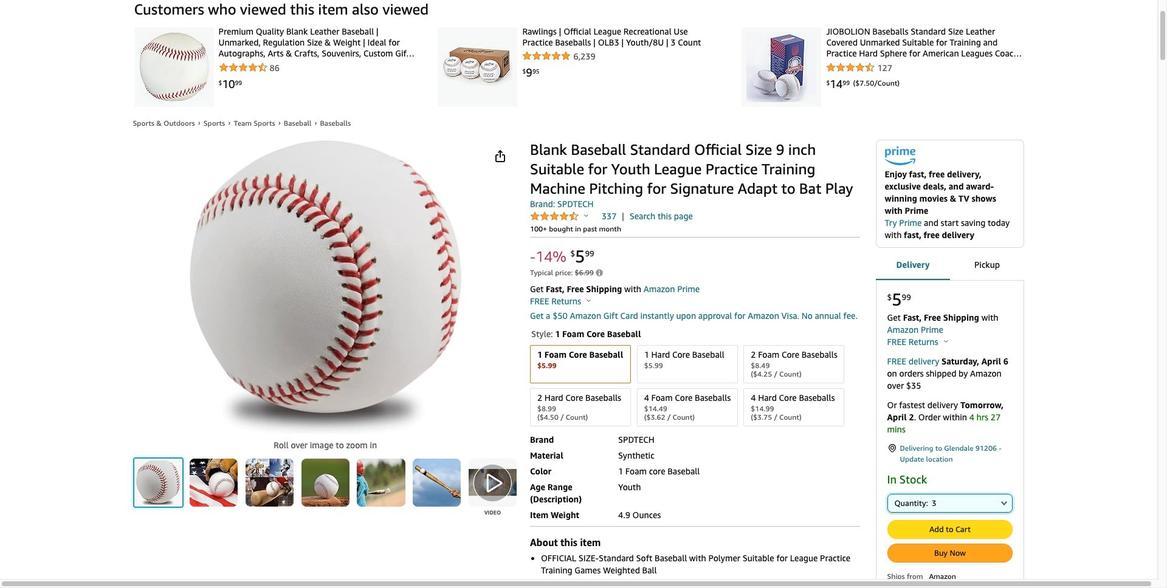 Task type: vqa. For each thing, say whether or not it's contained in the screenshot.
the bottommost shirts
no



Task type: locate. For each thing, give the bounding box(es) containing it.
0 horizontal spatial popover image
[[584, 214, 588, 217]]

0 vertical spatial popover image
[[584, 214, 588, 217]]

blank baseball standard official size 9 inch suitable for youth league practice training machine pitching for signature adapt to bat play image
[[189, 140, 462, 434]]

popover image
[[584, 214, 588, 217], [944, 340, 948, 343]]

1 horizontal spatial popover image
[[944, 340, 948, 343]]

1 vertical spatial popover image
[[944, 340, 948, 343]]

tab list
[[876, 250, 1024, 282]]

jiobolion baseballs standard size leather covered unmarked suitable for training and practice hard sphere for american league image
[[747, 32, 817, 102]]

learn more about amazon pricing and savings image
[[596, 270, 603, 278]]

option group
[[526, 343, 860, 429]]

None submit
[[134, 459, 182, 507], [413, 459, 461, 507], [469, 459, 517, 507], [888, 521, 1012, 539], [888, 545, 1012, 562], [134, 459, 182, 507], [413, 459, 461, 507], [469, 459, 517, 507], [888, 521, 1012, 539], [888, 545, 1012, 562]]

amazon prime logo image
[[885, 146, 915, 169]]

rawlings | official league recreational use practice baseballs | olb3 | youth/8u | 3 count image
[[443, 32, 513, 102]]

popover image
[[587, 299, 591, 302]]

list
[[123, 26, 1035, 107]]



Task type: describe. For each thing, give the bounding box(es) containing it.
dropdown image
[[1001, 501, 1007, 506]]

premium quality blank leather baseball | unmarked, regulation size & weight | ideal for autographs, arts & crafts, souvenirs, image
[[139, 32, 209, 102]]



